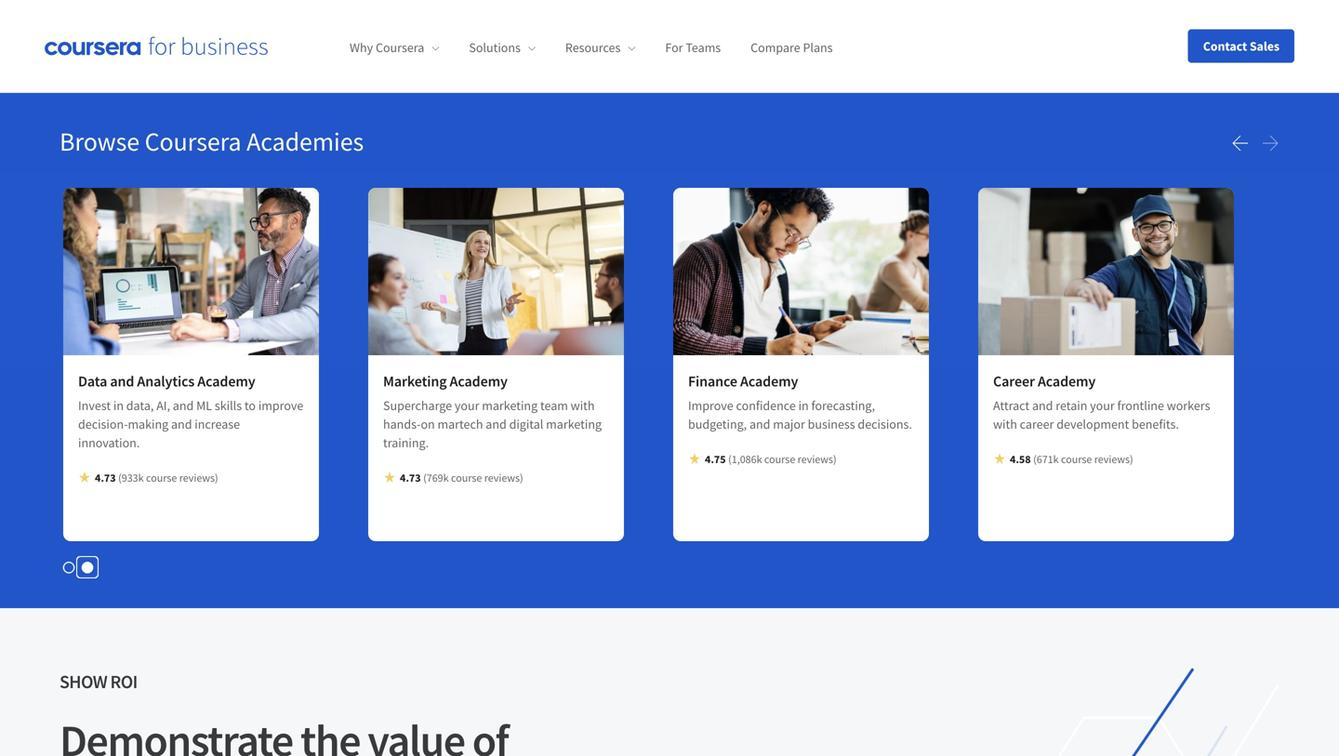 Task type: vqa. For each thing, say whether or not it's contained in the screenshot.
your
yes



Task type: locate. For each thing, give the bounding box(es) containing it.
with inside 'marketing academy supercharge your marketing team with hands-on martech and digital marketing training.'
[[571, 397, 595, 414]]

with right team
[[571, 397, 595, 414]]

course for your
[[451, 471, 482, 485]]

0 vertical spatial with
[[571, 397, 595, 414]]

prepare workers for entry-level digital jobs image
[[979, 188, 1235, 355]]

contact
[[1204, 38, 1248, 54]]

that
[[371, 0, 402, 23]]

your right offer
[[101, 0, 136, 23]]

academy inside 'marketing academy supercharge your marketing team with hands-on martech and digital marketing training.'
[[450, 372, 508, 391]]

and right data on the left
[[110, 372, 134, 391]]

show
[[60, 670, 107, 694]]

0 horizontal spatial 4.73
[[95, 471, 116, 485]]

( down training.
[[424, 471, 427, 485]]

1 horizontal spatial with
[[994, 416, 1018, 433]]

1 horizontal spatial in
[[799, 397, 809, 414]]

major
[[774, 416, 806, 433]]

) for confidence
[[834, 452, 837, 466]]

and up career on the right of page
[[1033, 397, 1054, 414]]

academy up skills on the left bottom of the page
[[198, 372, 255, 391]]

) down business at the right of page
[[834, 452, 837, 466]]

marketing
[[482, 397, 538, 414], [546, 416, 602, 433]]

1 academy from the left
[[198, 372, 255, 391]]

1 horizontal spatial your
[[455, 397, 480, 414]]

curated
[[227, 0, 286, 23]]

show roi
[[60, 670, 137, 694]]

team
[[541, 397, 568, 414]]

and up "compare"
[[724, 0, 754, 23]]

and left digital
[[486, 416, 507, 433]]

1 horizontal spatial 4.73
[[400, 471, 421, 485]]

4.73 for supercharge
[[400, 471, 421, 485]]

1 4.73 from the left
[[95, 471, 116, 485]]

improve
[[689, 397, 734, 414]]

( down innovation. at the bottom left of the page
[[118, 471, 122, 485]]

1 vertical spatial with
[[994, 416, 1018, 433]]

769k
[[427, 471, 449, 485]]

2 in from the left
[[799, 397, 809, 414]]

marketing down team
[[546, 416, 602, 433]]

sales
[[1251, 38, 1280, 54]]

reviews for your
[[485, 471, 520, 485]]

with down 'attract'
[[994, 416, 1018, 433]]

academy for finance
[[741, 372, 799, 391]]

0 vertical spatial coursera
[[376, 39, 425, 56]]

0 horizontal spatial marketing
[[482, 397, 538, 414]]

2 4.73 from the left
[[400, 471, 421, 485]]

( right '4.58'
[[1034, 452, 1037, 466]]

coursera
[[376, 39, 425, 56], [145, 125, 242, 158]]

career academy attract and retain your frontline workers with career development benefits.
[[994, 372, 1211, 433]]

academy up confidence
[[741, 372, 799, 391]]

academy inside the 'finance academy improve confidence in forecasting, budgeting, and major business decisions.'
[[741, 372, 799, 391]]

and
[[724, 0, 754, 23], [110, 372, 134, 391], [173, 397, 194, 414], [1033, 397, 1054, 414], [171, 416, 192, 433], [486, 416, 507, 433], [750, 416, 771, 433]]

through
[[476, 0, 537, 23]]

academy for marketing
[[450, 372, 508, 391]]

advanced
[[757, 0, 832, 23]]

in inside data and analytics academy invest in data, ai, and ml skills to improve decision-making and increase innovation.
[[113, 397, 124, 414]]

course right 671k
[[1062, 452, 1093, 466]]

1 vertical spatial coursera
[[145, 125, 242, 158]]

course right 1,086k
[[765, 452, 796, 466]]

finance
[[689, 372, 738, 391]]

4.73 left the 933k
[[95, 471, 116, 485]]

0 horizontal spatial coursera
[[145, 125, 242, 158]]

academy for career
[[1038, 372, 1096, 391]]

resources link
[[566, 39, 636, 56]]

4.73
[[95, 471, 116, 485], [400, 471, 421, 485]]

increase
[[195, 416, 240, 433]]

budgeting,
[[689, 416, 747, 433]]

1 horizontal spatial coursera
[[376, 39, 425, 56]]

) down digital
[[520, 471, 524, 485]]

course right 769k
[[451, 471, 482, 485]]

coursera for why
[[376, 39, 425, 56]]

and inside 'marketing academy supercharge your marketing team with hands-on martech and digital marketing training.'
[[486, 416, 507, 433]]

academy inside data and analytics academy invest in data, ai, and ml skills to improve decision-making and increase innovation.
[[198, 372, 255, 391]]

academy inside career academy attract and retain your frontline workers with career development benefits.
[[1038, 372, 1096, 391]]

frontline
[[1118, 397, 1165, 414]]

solutions link
[[469, 39, 536, 56]]

4.73 left 769k
[[400, 471, 421, 485]]

supercharge
[[383, 397, 452, 414]]

and down confidence
[[750, 416, 771, 433]]

course right the 933k
[[146, 471, 177, 485]]

your
[[101, 0, 136, 23], [455, 397, 480, 414], [1091, 397, 1115, 414]]

( right 4.75
[[729, 452, 732, 466]]

reviews down development
[[1095, 452, 1131, 466]]

(
[[729, 452, 732, 466], [1034, 452, 1037, 466], [118, 471, 122, 485], [424, 471, 427, 485]]

1 in from the left
[[113, 397, 124, 414]]

in left data,
[[113, 397, 124, 414]]

paths
[[324, 0, 367, 23]]

beginner,
[[541, 0, 613, 23]]

forecasting,
[[812, 397, 876, 414]]

workers
[[1168, 397, 1211, 414]]

individual at desk with calculator and pen reviewing paperwork image
[[674, 188, 930, 355]]

0 horizontal spatial your
[[101, 0, 136, 23]]

in
[[113, 397, 124, 414], [799, 397, 809, 414]]

1 horizontal spatial marketing
[[546, 416, 602, 433]]

career
[[994, 372, 1036, 391]]

3 academy from the left
[[741, 372, 799, 391]]

marketing academy supercharge your marketing team with hands-on martech and digital marketing training.
[[383, 372, 602, 451]]

reviews down digital
[[485, 471, 520, 485]]

browse coursera academies
[[60, 125, 364, 158]]

) for your
[[520, 471, 524, 485]]

) down the benefits.
[[1131, 452, 1134, 466]]

2 academy from the left
[[450, 372, 508, 391]]

4.58 ( 671k course reviews )
[[1011, 452, 1134, 466]]

retain
[[1056, 397, 1088, 414]]

)
[[834, 452, 837, 466], [1131, 452, 1134, 466], [215, 471, 218, 485], [520, 471, 524, 485]]

2 horizontal spatial your
[[1091, 397, 1115, 414]]

academy up retain
[[1038, 372, 1096, 391]]

0 horizontal spatial with
[[571, 397, 595, 414]]

reviews
[[798, 452, 834, 466], [1095, 452, 1131, 466], [179, 471, 215, 485], [485, 471, 520, 485]]

reviews for confidence
[[798, 452, 834, 466]]

digital
[[510, 416, 544, 433]]

with
[[571, 397, 595, 414], [994, 416, 1018, 433]]

reviews down increase
[[179, 471, 215, 485]]

your inside offer your employees curated skill paths that progress through beginner, intermediate, and advanced levels.
[[101, 0, 136, 23]]

plans
[[803, 39, 833, 56]]

your inside 'marketing academy supercharge your marketing team with hands-on martech and digital marketing training.'
[[455, 397, 480, 414]]

4 academy from the left
[[1038, 372, 1096, 391]]

academy up martech
[[450, 372, 508, 391]]

0 horizontal spatial in
[[113, 397, 124, 414]]

reviews down business at the right of page
[[798, 452, 834, 466]]

marketing up digital
[[482, 397, 538, 414]]

course
[[765, 452, 796, 466], [1062, 452, 1093, 466], [146, 471, 177, 485], [451, 471, 482, 485]]

decision-
[[78, 416, 128, 433]]

your up martech
[[455, 397, 480, 414]]

your up development
[[1091, 397, 1115, 414]]

browse
[[60, 125, 140, 158]]

) for and
[[1131, 452, 1134, 466]]

in up 'major'
[[799, 397, 809, 414]]

teams
[[686, 39, 721, 56]]

4.73 ( 769k course reviews )
[[400, 471, 524, 485]]

671k
[[1037, 452, 1060, 466]]

) down increase
[[215, 471, 218, 485]]

solutions
[[469, 39, 521, 56]]



Task type: describe. For each thing, give the bounding box(es) containing it.
innovation.
[[78, 434, 140, 451]]

data
[[78, 372, 107, 391]]

marketing professional in front of whiteboard brainstorming with team image
[[368, 188, 624, 355]]

slides element
[[60, 558, 1280, 577]]

why coursera link
[[350, 39, 440, 56]]

benefits.
[[1133, 416, 1180, 433]]

and inside career academy attract and retain your frontline workers with career development benefits.
[[1033, 397, 1054, 414]]

levels.
[[60, 25, 108, 49]]

reviews for and
[[1095, 452, 1131, 466]]

0 vertical spatial marketing
[[482, 397, 538, 414]]

business
[[808, 416, 856, 433]]

why
[[350, 39, 373, 56]]

and right ai,
[[173, 397, 194, 414]]

with inside career academy attract and retain your frontline workers with career development benefits.
[[994, 416, 1018, 433]]

contact sales button
[[1189, 29, 1295, 63]]

for
[[666, 39, 684, 56]]

progress
[[406, 0, 472, 23]]

compare plans
[[751, 39, 833, 56]]

( for improve
[[729, 452, 732, 466]]

skills
[[215, 397, 242, 414]]

offer your employees curated skill paths that progress through beginner, intermediate, and advanced levels.
[[60, 0, 832, 49]]

contact sales
[[1204, 38, 1280, 54]]

course for confidence
[[765, 452, 796, 466]]

and inside the 'finance academy improve confidence in forecasting, budgeting, and major business decisions.'
[[750, 416, 771, 433]]

and inside offer your employees curated skill paths that progress through beginner, intermediate, and advanced levels.
[[724, 0, 754, 23]]

4.73 ( 933k course reviews )
[[95, 471, 218, 485]]

employees
[[140, 0, 224, 23]]

finance academy improve confidence in forecasting, budgeting, and major business decisions.
[[689, 372, 913, 433]]

( for supercharge
[[424, 471, 427, 485]]

career
[[1020, 416, 1055, 433]]

why coursera
[[350, 39, 425, 56]]

confidence
[[737, 397, 796, 414]]

) for academy
[[215, 471, 218, 485]]

to
[[245, 397, 256, 414]]

1 vertical spatial marketing
[[546, 416, 602, 433]]

coursera for business image
[[45, 37, 268, 56]]

4.75
[[705, 452, 726, 466]]

in inside the 'finance academy improve confidence in forecasting, budgeting, and major business decisions.'
[[799, 397, 809, 414]]

reviews for academy
[[179, 471, 215, 485]]

development
[[1057, 416, 1130, 433]]

4.73 for analytics
[[95, 471, 116, 485]]

coursera for browse
[[145, 125, 242, 158]]

academies
[[247, 125, 364, 158]]

skill
[[290, 0, 320, 23]]

data and analytics academy invest in data, ai, and ml skills to improve decision-making and increase innovation.
[[78, 372, 304, 451]]

data,
[[126, 397, 154, 414]]

ml
[[196, 397, 212, 414]]

for teams
[[666, 39, 721, 56]]

( for attract
[[1034, 452, 1037, 466]]

and right "making"
[[171, 416, 192, 433]]

compare
[[751, 39, 801, 56]]

ai,
[[157, 397, 170, 414]]

4.75 ( 1,086k course reviews )
[[705, 452, 837, 466]]

roi
[[110, 670, 137, 694]]

invest
[[78, 397, 111, 414]]

course for and
[[1062, 452, 1093, 466]]

( for analytics
[[118, 471, 122, 485]]

offer
[[60, 0, 98, 23]]

933k
[[122, 471, 144, 485]]

for teams link
[[666, 39, 721, 56]]

decisions.
[[858, 416, 913, 433]]

making
[[128, 416, 169, 433]]

compare plans link
[[751, 39, 833, 56]]

two individuals discussing graphs shown on laptop screen image
[[63, 188, 319, 355]]

training.
[[383, 434, 429, 451]]

martech
[[438, 416, 483, 433]]

4.58
[[1011, 452, 1032, 466]]

improve
[[259, 397, 304, 414]]

course for academy
[[146, 471, 177, 485]]

analytics
[[137, 372, 195, 391]]

resources
[[566, 39, 621, 56]]

marketing
[[383, 372, 447, 391]]

hands-
[[383, 416, 421, 433]]

your inside career academy attract and retain your frontline workers with career development benefits.
[[1091, 397, 1115, 414]]

1,086k
[[732, 452, 763, 466]]

on
[[421, 416, 435, 433]]

attract
[[994, 397, 1030, 414]]

intermediate,
[[617, 0, 721, 23]]



